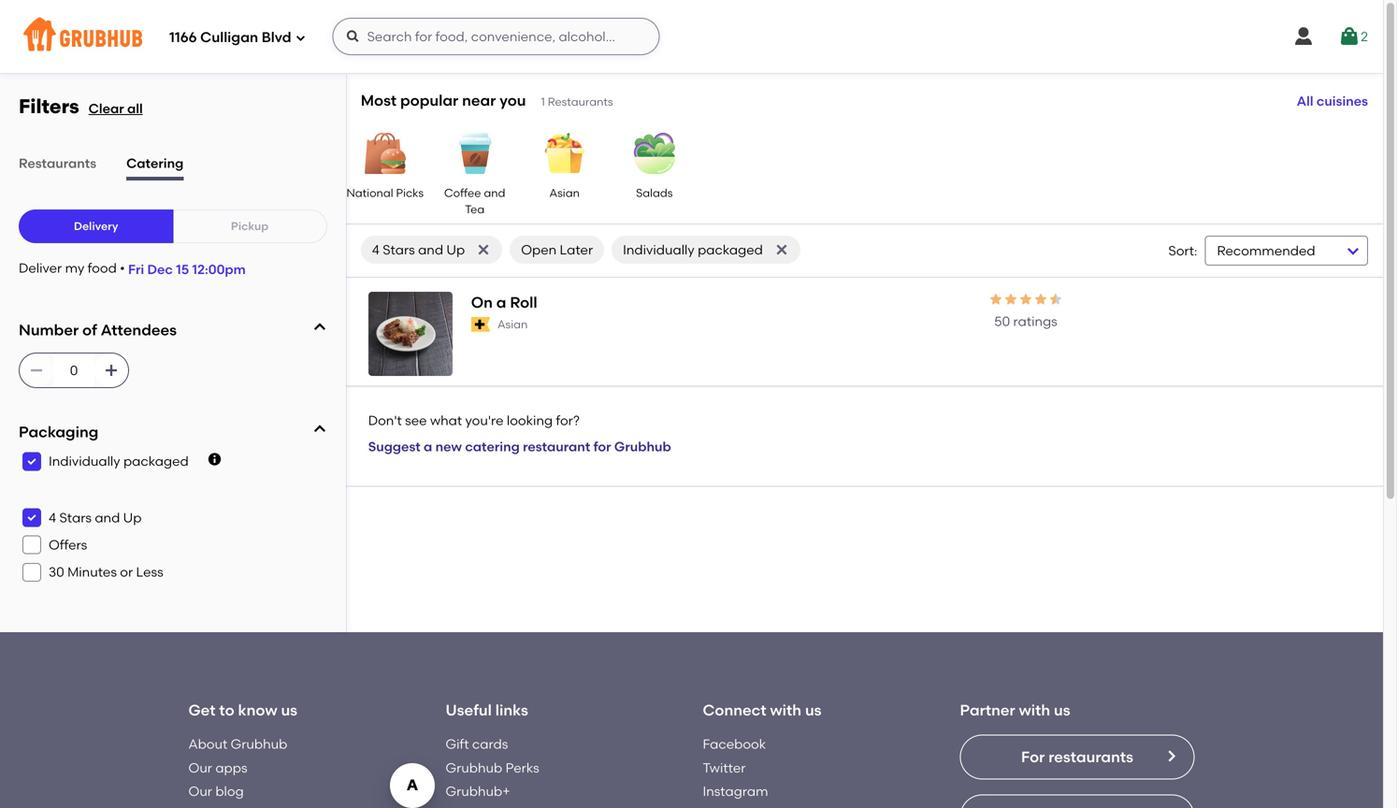 Task type: describe. For each thing, give the bounding box(es) containing it.
filters
[[19, 94, 79, 118]]

1166 culligan blvd
[[169, 29, 291, 46]]

12:00pm
[[192, 261, 246, 277]]

about
[[188, 736, 228, 752]]

partner with us
[[960, 701, 1071, 719]]

delivery button
[[19, 210, 173, 243]]

grubhub perks link
[[446, 760, 539, 776]]

all cuisines button
[[1297, 84, 1368, 118]]

number of attendees
[[19, 321, 177, 339]]

2 button
[[1339, 20, 1368, 53]]

useful
[[446, 701, 492, 719]]

open
[[521, 242, 557, 258]]

get to know us
[[188, 701, 297, 719]]

1 vertical spatial asian
[[498, 318, 528, 331]]

a for roll
[[496, 293, 506, 311]]

dec
[[147, 261, 173, 277]]

grubhub inside button
[[614, 439, 671, 455]]

instagram link
[[703, 783, 768, 799]]

most popular near you
[[361, 91, 526, 109]]

or
[[120, 564, 133, 580]]

minutes
[[67, 564, 117, 580]]

restaurants inside button
[[19, 155, 96, 171]]

catering
[[126, 155, 184, 171]]

with for partner
[[1019, 701, 1051, 719]]

30
[[49, 564, 64, 580]]

catering button
[[123, 149, 184, 182]]

30 minutes or less
[[49, 564, 163, 580]]

links
[[496, 701, 528, 719]]

deliver my food • fri dec 15 12:00pm
[[19, 260, 246, 277]]

0 horizontal spatial and
[[95, 510, 120, 526]]

you
[[500, 91, 526, 109]]

our blog link
[[188, 783, 244, 799]]

for restaurants
[[1021, 748, 1134, 766]]

all
[[1297, 93, 1314, 109]]

gift
[[446, 736, 469, 752]]

grubhub inside gift cards grubhub perks grubhub+
[[446, 760, 503, 776]]

gift cards link
[[446, 736, 508, 752]]

and inside button
[[418, 242, 443, 258]]

on
[[471, 293, 493, 311]]

restaurants
[[1049, 748, 1134, 766]]

4 stars and up inside 4 stars and up button
[[372, 242, 465, 258]]

us for partner with us
[[1054, 701, 1071, 719]]

grubhub+
[[446, 783, 510, 799]]

partner
[[960, 701, 1016, 719]]

see
[[405, 412, 427, 428]]

deliver
[[19, 260, 62, 276]]

picks
[[396, 186, 424, 200]]

on a roll logo image
[[368, 292, 452, 376]]

suggest a new catering restaurant for grubhub
[[368, 439, 671, 455]]

sort :
[[1169, 243, 1198, 259]]

fri
[[128, 261, 144, 277]]

filters main content
[[0, 73, 1383, 808]]

50 ratings
[[995, 313, 1058, 329]]

•
[[120, 260, 125, 276]]

apps
[[215, 760, 247, 776]]

roll
[[510, 293, 538, 311]]

attendees
[[101, 321, 177, 339]]

tea
[[465, 202, 485, 216]]

open later
[[521, 242, 593, 258]]

with for connect
[[770, 701, 802, 719]]

national
[[347, 186, 393, 200]]

number
[[19, 321, 79, 339]]

popular
[[400, 91, 459, 109]]

svg image inside 'main navigation' navigation
[[1293, 25, 1315, 48]]

food
[[88, 260, 117, 276]]

1 vertical spatial packaged
[[123, 453, 189, 469]]

national picks image
[[352, 133, 418, 174]]

pickup button
[[172, 210, 327, 243]]

useful links
[[446, 701, 528, 719]]

individually packaged button
[[612, 236, 801, 264]]

1 our from the top
[[188, 760, 212, 776]]

Input item quantity number field
[[53, 354, 94, 387]]

packaging
[[19, 423, 98, 441]]

coffee and tea image
[[442, 133, 508, 174]]

clear all button
[[89, 92, 150, 125]]

us for connect with us
[[805, 701, 822, 719]]

facebook
[[703, 736, 766, 752]]

you're
[[465, 412, 504, 428]]

1 vertical spatial stars
[[59, 510, 92, 526]]

salads image
[[622, 133, 687, 174]]

delivery
[[74, 219, 118, 233]]

cuisines
[[1317, 93, 1368, 109]]

0 vertical spatial restaurants
[[548, 95, 613, 108]]

individually inside button
[[623, 242, 695, 258]]

cards
[[472, 736, 508, 752]]

less
[[136, 564, 163, 580]]



Task type: locate. For each thing, give the bounding box(es) containing it.
connect with us
[[703, 701, 822, 719]]

1 horizontal spatial individually packaged
[[623, 242, 763, 258]]

0 horizontal spatial individually
[[49, 453, 120, 469]]

catering
[[465, 439, 520, 455]]

up up or
[[123, 510, 142, 526]]

a left new
[[424, 439, 432, 455]]

coffee
[[444, 186, 481, 200]]

15
[[176, 261, 189, 277]]

0 vertical spatial individually packaged
[[623, 242, 763, 258]]

new
[[436, 439, 462, 455]]

1 horizontal spatial restaurants
[[548, 95, 613, 108]]

1166
[[169, 29, 197, 46]]

for restaurants link
[[960, 735, 1195, 780]]

looking
[[507, 412, 553, 428]]

us up for restaurants
[[1054, 701, 1071, 719]]

suggest a new catering restaurant for grubhub button
[[368, 430, 671, 464]]

of
[[82, 321, 97, 339]]

with
[[770, 701, 802, 719], [1019, 701, 1051, 719]]

0 vertical spatial grubhub
[[614, 439, 671, 455]]

us right the connect
[[805, 701, 822, 719]]

2 with from the left
[[1019, 701, 1051, 719]]

with right the connect
[[770, 701, 802, 719]]

grubhub inside about grubhub our apps our blog
[[231, 736, 288, 752]]

asian
[[550, 186, 580, 200], [498, 318, 528, 331]]

about grubhub our apps our blog
[[188, 736, 288, 799]]

1 horizontal spatial packaged
[[698, 242, 763, 258]]

0 horizontal spatial 4
[[49, 510, 56, 526]]

up down tea
[[447, 242, 465, 258]]

4 stars and up down picks
[[372, 242, 465, 258]]

culligan
[[200, 29, 258, 46]]

4 inside button
[[372, 242, 380, 258]]

1 vertical spatial individually
[[49, 453, 120, 469]]

0 vertical spatial and
[[484, 186, 506, 200]]

all cuisines
[[1297, 93, 1368, 109]]

packaged inside button
[[698, 242, 763, 258]]

most
[[361, 91, 397, 109]]

0 vertical spatial 4
[[372, 242, 380, 258]]

svg image inside individually packaged button
[[774, 242, 789, 257]]

1 horizontal spatial stars
[[383, 242, 415, 258]]

twitter
[[703, 760, 746, 776]]

0 horizontal spatial with
[[770, 701, 802, 719]]

1 vertical spatial 4 stars and up
[[49, 510, 142, 526]]

2 vertical spatial and
[[95, 510, 120, 526]]

a right on
[[496, 293, 506, 311]]

4 up offers
[[49, 510, 56, 526]]

us right know at the bottom of the page
[[281, 701, 297, 719]]

what
[[430, 412, 462, 428]]

and up tea
[[484, 186, 506, 200]]

stars inside button
[[383, 242, 415, 258]]

individually packaged up on a roll link on the top of page
[[623, 242, 763, 258]]

a for new
[[424, 439, 432, 455]]

0 horizontal spatial individually packaged
[[49, 453, 189, 469]]

1 horizontal spatial up
[[447, 242, 465, 258]]

restaurants button
[[19, 149, 123, 182]]

1 horizontal spatial individually
[[623, 242, 695, 258]]

1 restaurants
[[541, 95, 613, 108]]

subscription pass image
[[471, 317, 490, 332]]

pickup
[[231, 219, 269, 233]]

0 vertical spatial a
[[496, 293, 506, 311]]

filters clear all
[[19, 94, 143, 118]]

individually up on a roll link on the top of page
[[623, 242, 695, 258]]

don't see what you're looking for?
[[368, 412, 580, 428]]

3 us from the left
[[1054, 701, 1071, 719]]

clear
[[89, 100, 124, 116]]

1 us from the left
[[281, 701, 297, 719]]

restaurant
[[523, 439, 590, 455]]

1 vertical spatial a
[[424, 439, 432, 455]]

1 vertical spatial and
[[418, 242, 443, 258]]

facebook link
[[703, 736, 766, 752]]

1 vertical spatial grubhub
[[231, 736, 288, 752]]

0 vertical spatial 4 stars and up
[[372, 242, 465, 258]]

us
[[281, 701, 297, 719], [805, 701, 822, 719], [1054, 701, 1071, 719]]

individually packaged inside button
[[623, 242, 763, 258]]

instagram
[[703, 783, 768, 799]]

svg image
[[1293, 25, 1315, 48], [476, 242, 491, 257], [29, 363, 44, 378], [104, 363, 119, 378], [312, 422, 327, 437], [207, 452, 222, 467]]

suggest
[[368, 439, 421, 455]]

gift cards grubhub perks grubhub+
[[446, 736, 539, 799]]

1 vertical spatial restaurants
[[19, 155, 96, 171]]

0 vertical spatial up
[[447, 242, 465, 258]]

restaurants
[[548, 95, 613, 108], [19, 155, 96, 171]]

4 stars and up up offers
[[49, 510, 142, 526]]

coffee and tea
[[444, 186, 506, 216]]

blvd
[[262, 29, 291, 46]]

0 horizontal spatial a
[[424, 439, 432, 455]]

restaurants down filters
[[19, 155, 96, 171]]

0 horizontal spatial asian
[[498, 318, 528, 331]]

0 vertical spatial asian
[[550, 186, 580, 200]]

all
[[127, 100, 143, 116]]

grubhub right for
[[614, 439, 671, 455]]

0 vertical spatial our
[[188, 760, 212, 776]]

later
[[560, 242, 593, 258]]

our down about
[[188, 760, 212, 776]]

1 horizontal spatial and
[[418, 242, 443, 258]]

1 vertical spatial individually packaged
[[49, 453, 189, 469]]

1 vertical spatial 4
[[49, 510, 56, 526]]

a inside button
[[424, 439, 432, 455]]

2 horizontal spatial grubhub
[[614, 439, 671, 455]]

1 horizontal spatial a
[[496, 293, 506, 311]]

50
[[995, 313, 1010, 329]]

stars up offers
[[59, 510, 92, 526]]

grubhub+ link
[[446, 783, 510, 799]]

0 vertical spatial individually
[[623, 242, 695, 258]]

sort
[[1169, 243, 1194, 259]]

2 our from the top
[[188, 783, 212, 799]]

0 vertical spatial packaged
[[698, 242, 763, 258]]

up inside button
[[447, 242, 465, 258]]

to
[[219, 701, 234, 719]]

restaurants right the 1
[[548, 95, 613, 108]]

and down picks
[[418, 242, 443, 258]]

1 vertical spatial up
[[123, 510, 142, 526]]

asian image
[[532, 133, 597, 174]]

with up the for
[[1019, 701, 1051, 719]]

individually
[[623, 242, 695, 258], [49, 453, 120, 469]]

Search for food, convenience, alcohol... search field
[[333, 18, 660, 55]]

0 horizontal spatial 4 stars and up
[[49, 510, 142, 526]]

0 vertical spatial stars
[[383, 242, 415, 258]]

1
[[541, 95, 545, 108]]

0 horizontal spatial stars
[[59, 510, 92, 526]]

offers
[[49, 537, 87, 553]]

ratings
[[1014, 313, 1058, 329]]

fri dec 15 12:00pm button
[[128, 253, 246, 286]]

1 horizontal spatial 4
[[372, 242, 380, 258]]

1 horizontal spatial asian
[[550, 186, 580, 200]]

on a roll link
[[471, 292, 855, 313]]

know
[[238, 701, 277, 719]]

get
[[188, 701, 216, 719]]

perks
[[506, 760, 539, 776]]

4 stars and up button
[[361, 236, 503, 264]]

svg image inside 2 button
[[1339, 25, 1361, 48]]

grubhub down know at the bottom of the page
[[231, 736, 288, 752]]

asian down asian image
[[550, 186, 580, 200]]

2 us from the left
[[805, 701, 822, 719]]

1 horizontal spatial us
[[805, 701, 822, 719]]

asian down on a roll
[[498, 318, 528, 331]]

and inside coffee and tea
[[484, 186, 506, 200]]

salads
[[636, 186, 673, 200]]

2 horizontal spatial and
[[484, 186, 506, 200]]

for
[[1021, 748, 1045, 766]]

individually down packaging
[[49, 453, 120, 469]]

twitter link
[[703, 760, 746, 776]]

1 vertical spatial our
[[188, 783, 212, 799]]

right image
[[1164, 749, 1179, 764]]

0 horizontal spatial up
[[123, 510, 142, 526]]

stars down picks
[[383, 242, 415, 258]]

connect
[[703, 701, 767, 719]]

1 with from the left
[[770, 701, 802, 719]]

grubhub down the gift cards link
[[446, 760, 503, 776]]

near
[[462, 91, 496, 109]]

2 vertical spatial grubhub
[[446, 760, 503, 776]]

1 horizontal spatial grubhub
[[446, 760, 503, 776]]

for
[[594, 439, 611, 455]]

my
[[65, 260, 84, 276]]

0 horizontal spatial packaged
[[123, 453, 189, 469]]

1 horizontal spatial 4 stars and up
[[372, 242, 465, 258]]

0 horizontal spatial grubhub
[[231, 736, 288, 752]]

our apps link
[[188, 760, 247, 776]]

star icon image
[[989, 292, 1004, 307], [1004, 292, 1019, 307], [1019, 292, 1034, 307], [1034, 292, 1049, 307], [1049, 292, 1064, 307], [1049, 292, 1064, 307]]

0 horizontal spatial us
[[281, 701, 297, 719]]

4 down the national
[[372, 242, 380, 258]]

our left blog
[[188, 783, 212, 799]]

:
[[1194, 243, 1198, 259]]

national picks
[[347, 186, 424, 200]]

svg image inside 4 stars and up button
[[476, 242, 491, 257]]

0 horizontal spatial restaurants
[[19, 155, 96, 171]]

don't
[[368, 412, 402, 428]]

2 horizontal spatial us
[[1054, 701, 1071, 719]]

main navigation navigation
[[0, 0, 1383, 73]]

and up 30 minutes or less
[[95, 510, 120, 526]]

individually packaged down packaging
[[49, 453, 189, 469]]

svg image
[[1339, 25, 1361, 48], [346, 29, 361, 44], [295, 32, 306, 43], [774, 242, 789, 257], [312, 320, 327, 335], [26, 456, 37, 467], [26, 512, 37, 523], [26, 539, 37, 551], [26, 567, 37, 578]]

1 horizontal spatial with
[[1019, 701, 1051, 719]]

about grubhub link
[[188, 736, 288, 752]]



Task type: vqa. For each thing, say whether or not it's contained in the screenshot.
Most
yes



